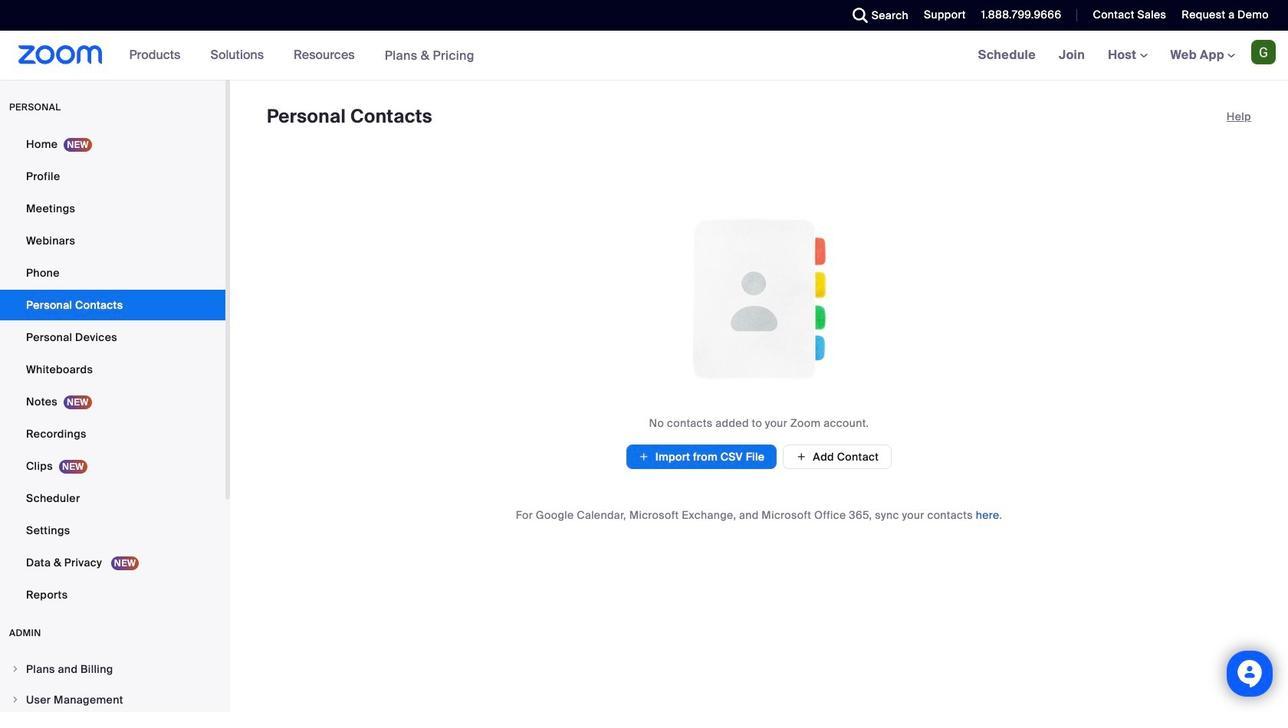 Task type: vqa. For each thing, say whether or not it's contained in the screenshot.
READ
no



Task type: describe. For each thing, give the bounding box(es) containing it.
0 horizontal spatial add image
[[639, 449, 649, 465]]

2 menu item from the top
[[0, 686, 226, 713]]

1 horizontal spatial add image
[[796, 450, 807, 464]]

meetings navigation
[[967, 31, 1289, 81]]



Task type: locate. For each thing, give the bounding box(es) containing it.
menu item
[[0, 655, 226, 684], [0, 686, 226, 713]]

1 menu item from the top
[[0, 655, 226, 684]]

1 vertical spatial menu item
[[0, 686, 226, 713]]

add image
[[639, 449, 649, 465], [796, 450, 807, 464]]

right image
[[11, 665, 20, 674]]

right image
[[11, 696, 20, 705]]

banner
[[0, 31, 1289, 81]]

personal menu menu
[[0, 129, 226, 612]]

zoom logo image
[[18, 45, 102, 64]]

0 vertical spatial menu item
[[0, 655, 226, 684]]

admin menu menu
[[0, 655, 226, 713]]

profile picture image
[[1252, 40, 1276, 64]]

product information navigation
[[118, 31, 486, 81]]



